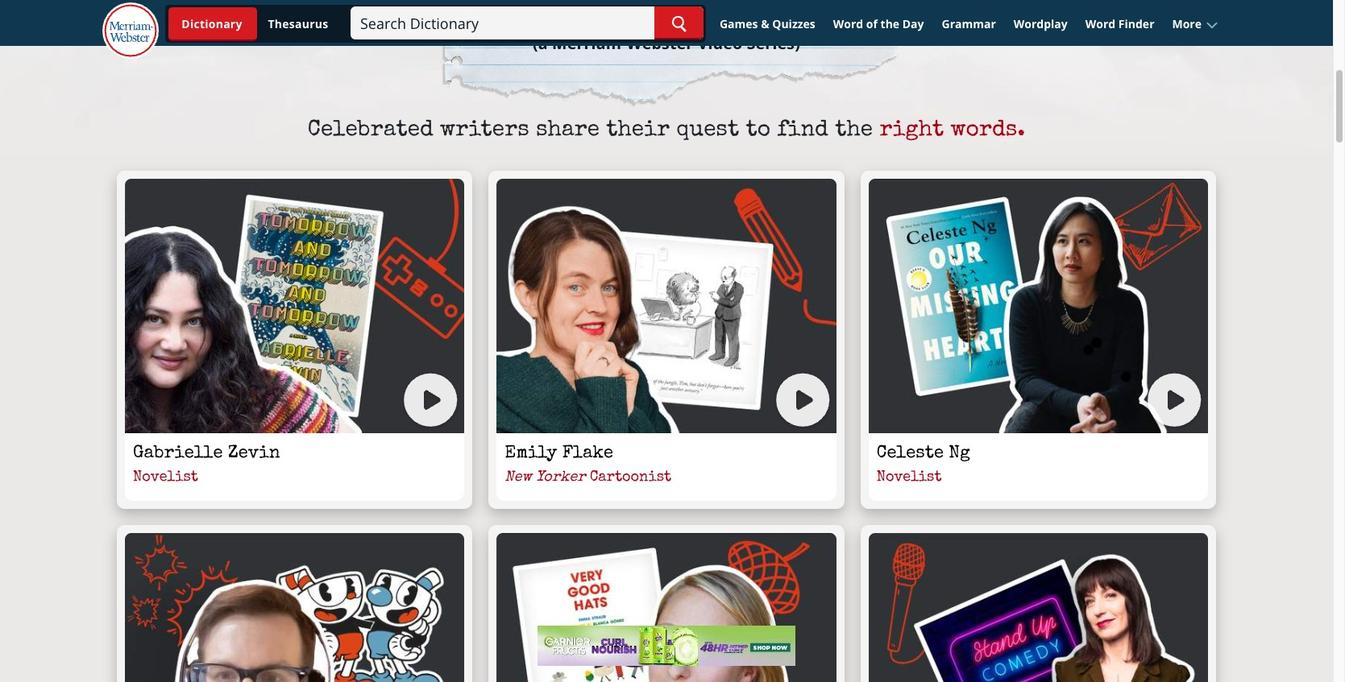 Task type: locate. For each thing, give the bounding box(es) containing it.
1 horizontal spatial word
[[1085, 16, 1116, 31]]

2 novelist from the left
[[877, 471, 942, 485]]

gabrielle zevin novelist
[[133, 446, 280, 485]]

series)
[[747, 32, 800, 54]]

0 horizontal spatial word
[[833, 16, 863, 31]]

grammar
[[942, 16, 996, 31]]

(a
[[533, 32, 548, 54]]

their
[[606, 119, 670, 142]]

merriam-
[[552, 32, 627, 54]]

ng
[[949, 446, 970, 463]]

novelist for celeste ng
[[877, 471, 942, 485]]

zevin
[[228, 446, 280, 463]]

novelist inside "celeste ng novelist"
[[877, 471, 942, 485]]

search word image
[[671, 15, 687, 32]]

games
[[720, 16, 758, 31]]

Search search field
[[351, 6, 704, 39]]

emma straub novelist and childrens book writer with her book very good hats image
[[497, 533, 836, 683]]

games & quizzes
[[720, 16, 815, 31]]

novelist down "celeste"
[[877, 471, 942, 485]]

celeste
[[877, 446, 944, 463]]

1 novelist from the left
[[133, 471, 198, 485]]

words.
[[951, 119, 1025, 142]]

more button
[[1165, 9, 1226, 38]]

wordplay link
[[1006, 9, 1075, 38]]

word left of
[[833, 16, 863, 31]]

finder
[[1119, 16, 1155, 31]]

more
[[1172, 16, 1202, 31]]

the right find
[[835, 119, 873, 142]]

0 horizontal spatial the
[[835, 119, 873, 142]]

grammar link
[[935, 9, 1003, 38]]

writers
[[440, 119, 529, 142]]

cartoonist
[[590, 471, 672, 485]]

flake
[[562, 446, 613, 463]]

right
[[879, 119, 944, 142]]

0 horizontal spatial novelist
[[133, 471, 198, 485]]

of
[[866, 16, 878, 31]]

1 horizontal spatial the
[[881, 16, 900, 31]]

1 horizontal spatial novelist
[[877, 471, 942, 485]]

novelist gabrielle zevin with her book tomorrow and tomorrow and tomorrow image
[[125, 179, 464, 433]]

word finder link
[[1078, 9, 1162, 38]]

1 word from the left
[[833, 16, 863, 31]]

quest
[[676, 119, 739, 142]]

quizzes
[[772, 16, 815, 31]]

webster
[[627, 32, 693, 54]]

word
[[833, 16, 863, 31], [1085, 16, 1116, 31]]

novelist inside gabrielle zevin novelist
[[133, 471, 198, 485]]

the
[[881, 16, 900, 31], [835, 119, 873, 142]]

silhouette of cartoonist emily flake with one of her new yorker cartoons showing a lion working at an office desk image
[[497, 179, 836, 433]]

novelist down 'gabrielle'
[[133, 471, 198, 485]]

word left finder
[[1085, 16, 1116, 31]]

celeste ng novelist
[[877, 446, 970, 485]]

2 word from the left
[[1085, 16, 1116, 31]]

day
[[902, 16, 924, 31]]

1 vertical spatial the
[[835, 119, 873, 142]]

share
[[536, 119, 600, 142]]

novelist
[[133, 471, 198, 485], [877, 471, 942, 485]]

the right of
[[881, 16, 900, 31]]

word for word finder
[[1085, 16, 1116, 31]]



Task type: describe. For each thing, give the bounding box(es) containing it.
(a merriam-webster video series)
[[533, 32, 800, 54]]

video
[[698, 32, 743, 54]]

new
[[505, 471, 532, 485]]

celebrated
[[308, 119, 434, 142]]

yorker
[[536, 471, 586, 485]]

word of the day link
[[826, 9, 931, 38]]

wordplay
[[1014, 16, 1068, 31]]

to
[[746, 119, 771, 142]]

toggle search dictionary/thesaurus image
[[169, 7, 257, 41]]

stand up comedian ophira eisenberg stands up in front of a neon sign that says stand up comedy image
[[869, 533, 1208, 683]]

find
[[777, 119, 829, 142]]

0 vertical spatial the
[[881, 16, 900, 31]]

novelist celest ng with her book our missing heart image
[[869, 179, 1208, 433]]

celebrated writers share their quest to find the right words.
[[308, 119, 1025, 142]]

novelist for gabrielle zevin
[[133, 471, 198, 485]]

gabrielle
[[133, 446, 223, 463]]

merriam webster - established 1828 image
[[102, 2, 159, 60]]

emily flake new yorker cartoonist
[[505, 446, 672, 485]]

&
[[761, 16, 769, 31]]

advertisement region
[[538, 626, 795, 667]]

word of the day
[[833, 16, 924, 31]]

games & quizzes link
[[712, 9, 823, 38]]

eli cemet video game writer and producer cuphead image
[[125, 533, 464, 683]]

word for word of the day
[[833, 16, 863, 31]]

merriam-webster logo link
[[102, 2, 159, 60]]

emily
[[505, 446, 557, 463]]

word finder
[[1085, 16, 1155, 31]]



Task type: vqa. For each thing, say whether or not it's contained in the screenshot.
Advertisement element
no



